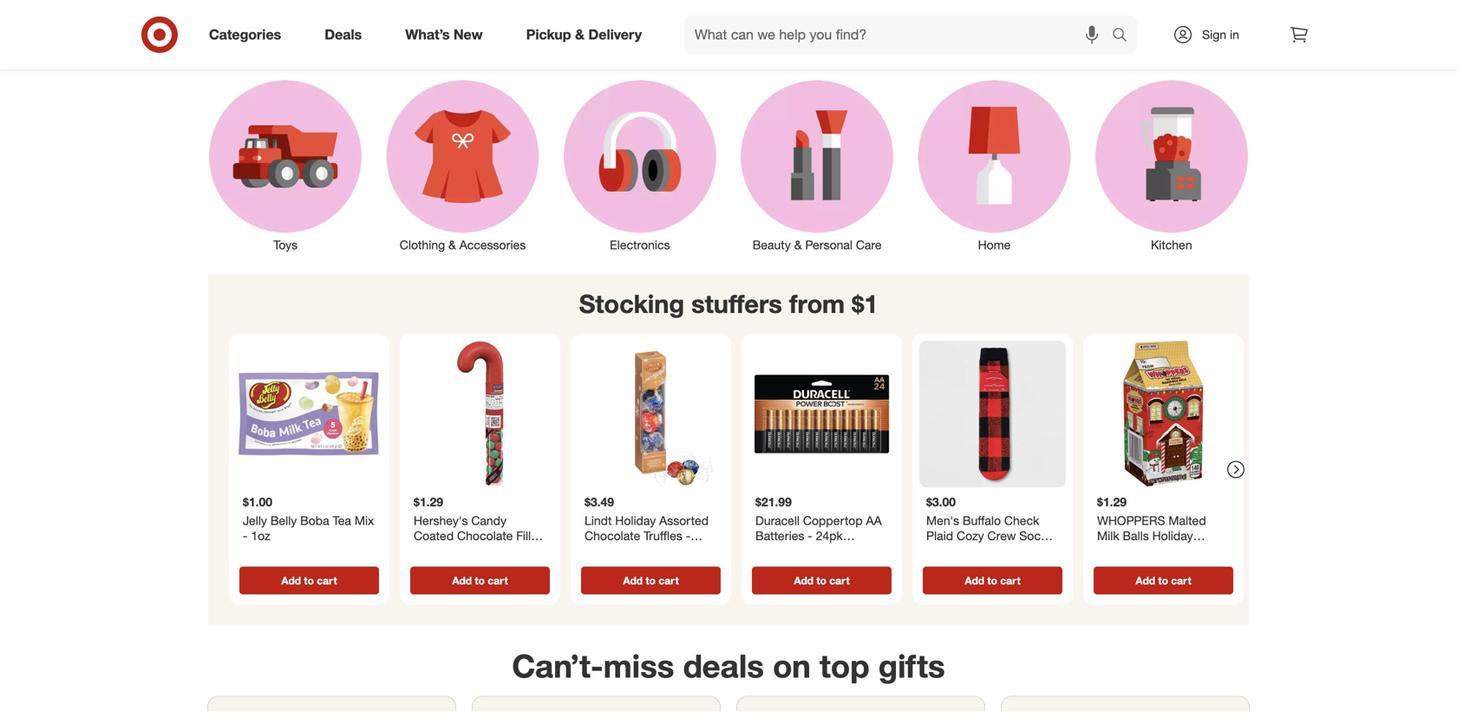 Task type: locate. For each thing, give the bounding box(es) containing it.
add
[[281, 574, 301, 587], [452, 574, 472, 587], [623, 574, 643, 587], [794, 574, 814, 587], [965, 574, 985, 587], [1136, 574, 1156, 587]]

search button
[[1105, 16, 1146, 57]]

carousel region
[[208, 275, 1249, 640]]

1 add to cart button from the left
[[239, 567, 379, 595]]

1 horizontal spatial holiday
[[1153, 528, 1194, 543]]

add to cart button for $1.29 whoppers malted milk balls holiday candy carton - 3.5oz
[[1094, 567, 1234, 595]]

add to cart for duracell coppertop aa batteries - 24pk alkaline battery
[[794, 574, 850, 587]]

- inside $3.49 lindt holiday assorted chocolate truffles - 2.1oz
[[686, 528, 691, 543]]

3 add from the left
[[623, 574, 643, 587]]

lindt holiday assorted chocolate truffles - 2.1oz image
[[578, 341, 725, 488]]

1 cart from the left
[[317, 574, 337, 587]]

delivery
[[589, 26, 642, 43]]

- right truffles
[[686, 528, 691, 543]]

clothing
[[400, 237, 445, 253]]

6 to from the left
[[1159, 574, 1169, 587]]

can't-
[[512, 647, 604, 685]]

2 to from the left
[[475, 574, 485, 587]]

2 horizontal spatial &
[[795, 237, 802, 253]]

1 add from the left
[[281, 574, 301, 587]]

1 add to cart from the left
[[281, 574, 337, 587]]

3 add to cart from the left
[[623, 574, 679, 587]]

1 $1.29 from the left
[[414, 494, 443, 510]]

4 add to cart from the left
[[794, 574, 850, 587]]

$1
[[852, 289, 878, 319]]

add to cart button for $3.49 lindt holiday assorted chocolate truffles - 2.1oz
[[581, 567, 721, 595]]

6 add to cart from the left
[[1136, 574, 1192, 587]]

mix
[[355, 513, 374, 528]]

4 add from the left
[[794, 574, 814, 587]]

coppertop
[[803, 513, 863, 528]]

add for $1.00 jelly belly boba tea mix - 1oz
[[281, 574, 301, 587]]

-
[[243, 528, 248, 543], [686, 528, 691, 543], [808, 528, 813, 543], [1177, 543, 1182, 559]]

2 $1.29 from the left
[[1098, 494, 1127, 510]]

personal
[[806, 237, 853, 253]]

men's buffalo check plaid cozy crew socks with gift card holder - wondershop™ red/black 6-12 image
[[920, 341, 1066, 488]]

3 to from the left
[[646, 574, 656, 587]]

5 add to cart button from the left
[[923, 567, 1063, 595]]

to for duracell coppertop aa batteries - 24pk alkaline battery
[[817, 574, 827, 587]]

6 cart from the left
[[1172, 574, 1192, 587]]

to for jelly belly boba tea mix - 1oz
[[304, 574, 314, 587]]

- inside $1.29 whoppers malted milk balls holiday candy carton - 3.5oz
[[1177, 543, 1182, 559]]

add to cart button
[[239, 567, 379, 595], [410, 567, 550, 595], [581, 567, 721, 595], [752, 567, 892, 595], [923, 567, 1063, 595], [1094, 567, 1234, 595]]

stuffers
[[692, 289, 782, 319]]

pickup
[[526, 26, 571, 43]]

whoppers
[[1098, 513, 1166, 528]]

cart
[[317, 574, 337, 587], [488, 574, 508, 587], [659, 574, 679, 587], [830, 574, 850, 587], [1001, 574, 1021, 587], [1172, 574, 1192, 587]]

$1.29
[[414, 494, 443, 510], [1098, 494, 1127, 510]]

6 add to cart button from the left
[[1094, 567, 1234, 595]]

home link
[[906, 77, 1083, 254]]

duracell coppertop aa batteries - 24pk alkaline battery image
[[749, 341, 895, 488]]

5 cart from the left
[[1001, 574, 1021, 587]]

0 horizontal spatial holiday
[[615, 513, 656, 528]]

cart for $1.00 jelly belly boba tea mix - 1oz
[[317, 574, 337, 587]]

from
[[789, 289, 845, 319]]

kitchen
[[1151, 237, 1193, 253]]

jelly
[[243, 513, 267, 528]]

&
[[575, 26, 585, 43], [449, 237, 456, 253], [795, 237, 802, 253]]

holiday inside $3.49 lindt holiday assorted chocolate truffles - 2.1oz
[[615, 513, 656, 528]]

0 horizontal spatial &
[[449, 237, 456, 253]]

add to cart for whoppers malted milk balls holiday candy carton - 3.5oz
[[1136, 574, 1192, 587]]

clothing & accessories
[[400, 237, 526, 253]]

to for lindt holiday assorted chocolate truffles - 2.1oz
[[646, 574, 656, 587]]

carton
[[1136, 543, 1173, 559]]

candy
[[1098, 543, 1133, 559]]

gifts
[[879, 647, 946, 685]]

5 to from the left
[[988, 574, 998, 587]]

1 to from the left
[[304, 574, 314, 587]]

cart for $21.99 duracell coppertop aa batteries - 24pk alkaline battery
[[830, 574, 850, 587]]

in
[[1230, 27, 1240, 42]]

search
[[1105, 28, 1146, 45]]

4 to from the left
[[817, 574, 827, 587]]

$1.29 inside $1.29 whoppers malted milk balls holiday candy carton - 3.5oz
[[1098, 494, 1127, 510]]

home
[[978, 237, 1011, 253]]

sign in link
[[1158, 16, 1267, 54]]

tea
[[333, 513, 351, 528]]

& right beauty
[[795, 237, 802, 253]]

1oz
[[251, 528, 270, 543]]

add to cart button for $1.00 jelly belly boba tea mix - 1oz
[[239, 567, 379, 595]]

jelly belly boba tea mix - 1oz image
[[236, 341, 383, 488]]

on
[[773, 647, 811, 685]]

what's new link
[[391, 16, 505, 54]]

1 horizontal spatial &
[[575, 26, 585, 43]]

can't-miss deals on top gifts
[[512, 647, 946, 685]]

2 add from the left
[[452, 574, 472, 587]]

$3.49 lindt holiday assorted chocolate truffles - 2.1oz
[[585, 494, 709, 559]]

kitchen link
[[1083, 77, 1261, 254]]

add to cart
[[281, 574, 337, 587], [452, 574, 508, 587], [623, 574, 679, 587], [794, 574, 850, 587], [965, 574, 1021, 587], [1136, 574, 1192, 587]]

holiday
[[615, 513, 656, 528], [1153, 528, 1194, 543]]

what's
[[405, 26, 450, 43]]

beauty
[[753, 237, 791, 253]]

- left the "24pk"
[[808, 528, 813, 543]]

3 add to cart button from the left
[[581, 567, 721, 595]]

& for clothing
[[449, 237, 456, 253]]

5 add from the left
[[965, 574, 985, 587]]

sign in
[[1203, 27, 1240, 42]]

whoppers malted milk balls holiday candy carton - 3.5oz image
[[1091, 341, 1237, 488]]

pickup & delivery
[[526, 26, 642, 43]]

battery
[[801, 543, 841, 559]]

holiday right lindt
[[615, 513, 656, 528]]

pickup & delivery link
[[512, 16, 664, 54]]

- left 1oz
[[243, 528, 248, 543]]

& right clothing
[[449, 237, 456, 253]]

holiday right balls
[[1153, 528, 1194, 543]]

malted
[[1169, 513, 1207, 528]]

cart for $1.29 whoppers malted milk balls holiday candy carton - 3.5oz
[[1172, 574, 1192, 587]]

deals
[[683, 647, 764, 685]]

truffles
[[644, 528, 683, 543]]

24pk
[[816, 528, 843, 543]]

electronics link
[[552, 77, 729, 254]]

alkaline
[[756, 543, 798, 559]]

top
[[820, 647, 870, 685]]

& right pickup
[[575, 26, 585, 43]]

- left 3.5oz at the bottom of page
[[1177, 543, 1182, 559]]

milk
[[1098, 528, 1120, 543]]

4 add to cart button from the left
[[752, 567, 892, 595]]

& for beauty
[[795, 237, 802, 253]]

chocolate
[[585, 528, 641, 543]]

boba
[[300, 513, 329, 528]]

4 cart from the left
[[830, 574, 850, 587]]

3 cart from the left
[[659, 574, 679, 587]]

categories link
[[194, 16, 303, 54]]

1 horizontal spatial $1.29
[[1098, 494, 1127, 510]]

6 add from the left
[[1136, 574, 1156, 587]]

0 horizontal spatial $1.29
[[414, 494, 443, 510]]

miss
[[604, 647, 675, 685]]

to
[[304, 574, 314, 587], [475, 574, 485, 587], [646, 574, 656, 587], [817, 574, 827, 587], [988, 574, 998, 587], [1159, 574, 1169, 587]]



Task type: describe. For each thing, give the bounding box(es) containing it.
accessories
[[460, 237, 526, 253]]

clothing & accessories link
[[374, 77, 552, 254]]

$3.00 link
[[920, 341, 1066, 563]]

$1.29 link
[[407, 341, 554, 563]]

$1.29 whoppers malted milk balls holiday candy carton - 3.5oz
[[1098, 494, 1214, 559]]

3.5oz
[[1185, 543, 1214, 559]]

care
[[856, 237, 882, 253]]

categories
[[209, 26, 281, 43]]

$1.00 jelly belly boba tea mix - 1oz
[[243, 494, 374, 543]]

cart for $3.49 lindt holiday assorted chocolate truffles - 2.1oz
[[659, 574, 679, 587]]

stocking
[[579, 289, 685, 319]]

holiday inside $1.29 whoppers malted milk balls holiday candy carton - 3.5oz
[[1153, 528, 1194, 543]]

2 add to cart from the left
[[452, 574, 508, 587]]

sign
[[1203, 27, 1227, 42]]

add for $21.99 duracell coppertop aa batteries - 24pk alkaline battery
[[794, 574, 814, 587]]

beauty & personal care link
[[729, 77, 906, 254]]

toys link
[[197, 77, 374, 254]]

$21.99
[[756, 494, 792, 510]]

$1.29 for $1.29 whoppers malted milk balls holiday candy carton - 3.5oz
[[1098, 494, 1127, 510]]

add to cart for lindt holiday assorted chocolate truffles - 2.1oz
[[623, 574, 679, 587]]

batteries
[[756, 528, 805, 543]]

5 add to cart from the left
[[965, 574, 1021, 587]]

aa
[[866, 513, 882, 528]]

to for whoppers malted milk balls holiday candy carton - 3.5oz
[[1159, 574, 1169, 587]]

belly
[[271, 513, 297, 528]]

deals link
[[310, 16, 384, 54]]

assorted
[[660, 513, 709, 528]]

$3.00
[[927, 494, 956, 510]]

add to cart for jelly belly boba tea mix - 1oz
[[281, 574, 337, 587]]

What can we help you find? suggestions appear below search field
[[685, 16, 1117, 54]]

lindt
[[585, 513, 612, 528]]

what's new
[[405, 26, 483, 43]]

last-minute deals image
[[208, 0, 1249, 54]]

electronics
[[610, 237, 670, 253]]

add for $1.29 whoppers malted milk balls holiday candy carton - 3.5oz
[[1136, 574, 1156, 587]]

stocking stuffers from $1
[[579, 289, 878, 319]]

add to cart button for $21.99 duracell coppertop aa batteries - 24pk alkaline battery
[[752, 567, 892, 595]]

$3.49
[[585, 494, 614, 510]]

duracell
[[756, 513, 800, 528]]

$21.99 duracell coppertop aa batteries - 24pk alkaline battery
[[756, 494, 882, 559]]

$1.29 for $1.29
[[414, 494, 443, 510]]

& for pickup
[[575, 26, 585, 43]]

toys
[[273, 237, 298, 253]]

2 cart from the left
[[488, 574, 508, 587]]

- inside $21.99 duracell coppertop aa batteries - 24pk alkaline battery
[[808, 528, 813, 543]]

2 add to cart button from the left
[[410, 567, 550, 595]]

hershey's candy coated chocolate filled plastic holiday cane - 1.4oz image
[[407, 341, 554, 488]]

beauty & personal care
[[753, 237, 882, 253]]

2.1oz
[[585, 543, 614, 559]]

add for $3.49 lindt holiday assorted chocolate truffles - 2.1oz
[[623, 574, 643, 587]]

balls
[[1123, 528, 1149, 543]]

- inside $1.00 jelly belly boba tea mix - 1oz
[[243, 528, 248, 543]]

new
[[454, 26, 483, 43]]

deals
[[325, 26, 362, 43]]

$1.00
[[243, 494, 273, 510]]



Task type: vqa. For each thing, say whether or not it's contained in the screenshot.


